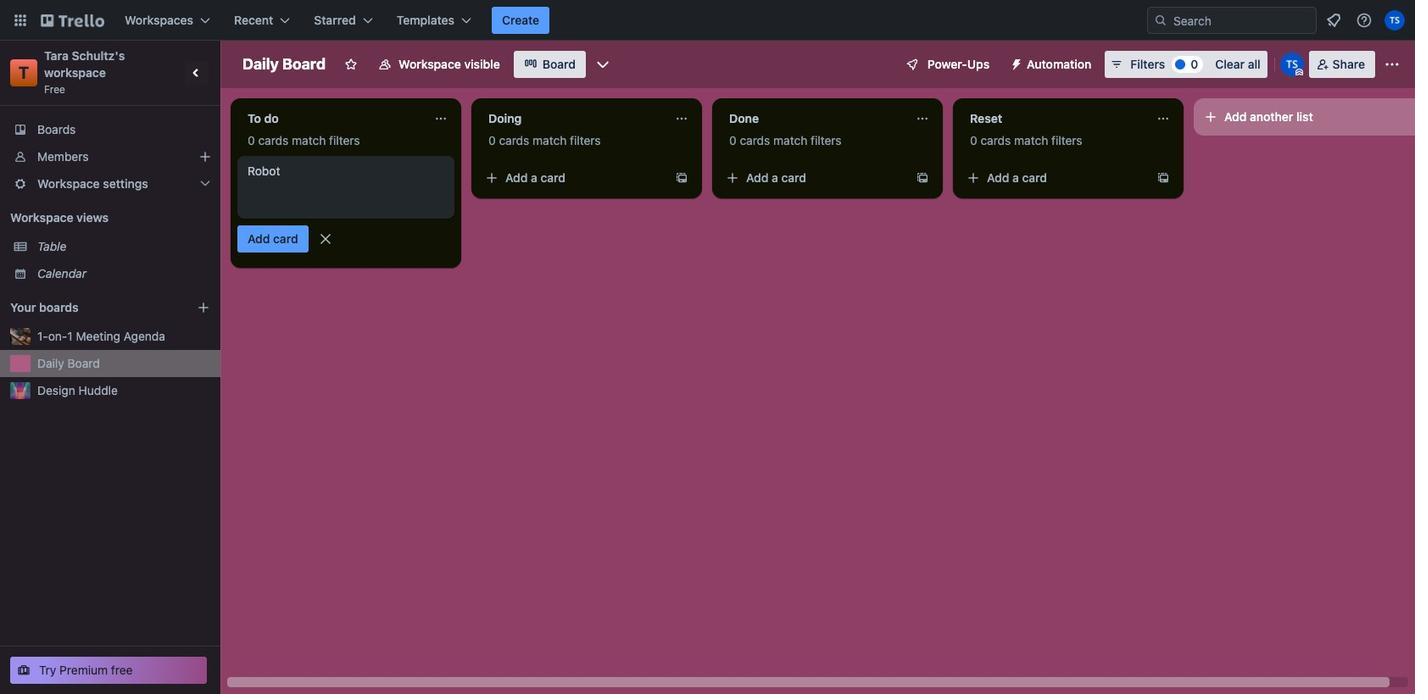 Task type: locate. For each thing, give the bounding box(es) containing it.
your boards with 3 items element
[[10, 298, 171, 318]]

cards for done
[[740, 133, 770, 148]]

2 create from template… image from the left
[[1157, 171, 1170, 185]]

add a card button down doing text field
[[478, 165, 668, 192]]

0 down doing
[[488, 133, 496, 148]]

1 vertical spatial daily
[[37, 356, 64, 371]]

1 add a card from the left
[[505, 170, 566, 185]]

0 vertical spatial tara schultz (taraschultz7) image
[[1385, 10, 1405, 31]]

power-
[[928, 57, 967, 71]]

workspaces
[[125, 13, 193, 27]]

open information menu image
[[1356, 12, 1373, 29]]

workspace inside button
[[399, 57, 461, 71]]

all
[[1248, 57, 1261, 71]]

daily board inside board name text field
[[243, 55, 326, 73]]

0 horizontal spatial create from template… image
[[916, 171, 929, 185]]

Board name text field
[[234, 51, 334, 78]]

customize views image
[[594, 56, 611, 73]]

add card
[[248, 232, 298, 246]]

cards
[[258, 133, 289, 148], [499, 133, 529, 148], [740, 133, 770, 148], [981, 133, 1011, 148]]

2 add a card button from the left
[[719, 165, 909, 192]]

add a card button down done text field
[[719, 165, 909, 192]]

add a card for doing
[[505, 170, 566, 185]]

0 cards match filters down doing text field
[[488, 133, 601, 148]]

cards down doing
[[499, 133, 529, 148]]

board left star or unstar board image
[[282, 55, 326, 73]]

2 cards from the left
[[499, 133, 529, 148]]

add a card button down reset text field
[[960, 165, 1150, 192]]

0 down 'to'
[[248, 133, 255, 148]]

filters down reset text field
[[1052, 133, 1083, 148]]

cards for reset
[[981, 133, 1011, 148]]

card down reset text field
[[1022, 170, 1047, 185]]

4 match from the left
[[1014, 133, 1048, 148]]

add a card down the 'done'
[[746, 170, 806, 185]]

0 vertical spatial daily board
[[243, 55, 326, 73]]

a down reset text field
[[1013, 170, 1019, 185]]

0 horizontal spatial add a card button
[[478, 165, 668, 192]]

0 horizontal spatial daily
[[37, 356, 64, 371]]

daily inside daily board 'link'
[[37, 356, 64, 371]]

0 down the reset
[[970, 133, 977, 148]]

0 horizontal spatial tara schultz (taraschultz7) image
[[1280, 53, 1304, 76]]

3 add a card from the left
[[987, 170, 1047, 185]]

add down the reset
[[987, 170, 1010, 185]]

2 horizontal spatial add a card
[[987, 170, 1047, 185]]

2 add a card from the left
[[746, 170, 806, 185]]

0 horizontal spatial daily board
[[37, 356, 100, 371]]

daily board down 1
[[37, 356, 100, 371]]

1 horizontal spatial a
[[772, 170, 778, 185]]

2 a from the left
[[772, 170, 778, 185]]

4 cards from the left
[[981, 133, 1011, 148]]

free
[[44, 83, 65, 96]]

1 horizontal spatial daily
[[243, 55, 279, 73]]

0 vertical spatial workspace
[[399, 57, 461, 71]]

schultz's
[[72, 48, 125, 63]]

doing
[[488, 111, 522, 126]]

list
[[1297, 109, 1313, 124]]

2 match from the left
[[533, 133, 567, 148]]

workspaces button
[[114, 7, 221, 34]]

add a card
[[505, 170, 566, 185], [746, 170, 806, 185], [987, 170, 1047, 185]]

0 for reset
[[970, 133, 977, 148]]

card down doing text field
[[541, 170, 566, 185]]

3 filters from the left
[[811, 133, 842, 148]]

workspace up table
[[10, 210, 73, 225]]

tara schultz (taraschultz7) image right all
[[1280, 53, 1304, 76]]

1 vertical spatial workspace
[[37, 176, 100, 191]]

workspace down members
[[37, 176, 100, 191]]

board left customize views image
[[543, 57, 576, 71]]

try
[[39, 663, 56, 678]]

1 cards from the left
[[258, 133, 289, 148]]

3 0 cards match filters from the left
[[729, 133, 842, 148]]

daily board
[[243, 55, 326, 73], [37, 356, 100, 371]]

calendar
[[37, 266, 87, 281]]

2 vertical spatial workspace
[[10, 210, 73, 225]]

daily inside board name text field
[[243, 55, 279, 73]]

premium
[[60, 663, 108, 678]]

add down doing
[[505, 170, 528, 185]]

add a card down doing
[[505, 170, 566, 185]]

share
[[1333, 57, 1365, 71]]

0 left clear
[[1191, 57, 1198, 71]]

create
[[502, 13, 539, 27]]

create button
[[492, 7, 550, 34]]

3 cards from the left
[[740, 133, 770, 148]]

workspace for workspace views
[[10, 210, 73, 225]]

1 horizontal spatial tara schultz (taraschultz7) image
[[1385, 10, 1405, 31]]

daily up design
[[37, 356, 64, 371]]

card for done
[[781, 170, 806, 185]]

workspace down templates popup button
[[399, 57, 461, 71]]

try premium free
[[39, 663, 133, 678]]

add
[[1224, 109, 1247, 124], [505, 170, 528, 185], [746, 170, 769, 185], [987, 170, 1010, 185], [248, 232, 270, 246]]

3 a from the left
[[1013, 170, 1019, 185]]

tara schultz (taraschultz7) image
[[1385, 10, 1405, 31], [1280, 53, 1304, 76]]

add a card button for done
[[719, 165, 909, 192]]

3 match from the left
[[773, 133, 808, 148]]

a down done text field
[[772, 170, 778, 185]]

1 add a card button from the left
[[478, 165, 668, 192]]

add for doing
[[505, 170, 528, 185]]

match
[[292, 133, 326, 148], [533, 133, 567, 148], [773, 133, 808, 148], [1014, 133, 1048, 148]]

1 horizontal spatial create from template… image
[[1157, 171, 1170, 185]]

0 cards match filters down reset text field
[[970, 133, 1083, 148]]

match down to do text field
[[292, 133, 326, 148]]

board
[[282, 55, 326, 73], [543, 57, 576, 71], [67, 356, 100, 371]]

0 horizontal spatial add a card
[[505, 170, 566, 185]]

a
[[531, 170, 538, 185], [772, 170, 778, 185], [1013, 170, 1019, 185]]

a down doing text field
[[531, 170, 538, 185]]

4 0 cards match filters from the left
[[970, 133, 1083, 148]]

filters
[[1131, 57, 1165, 71]]

1-on-1 meeting agenda
[[37, 329, 165, 343]]

1 filters from the left
[[329, 133, 360, 148]]

workspace inside dropdown button
[[37, 176, 100, 191]]

huddle
[[78, 383, 118, 398]]

daily board down recent popup button
[[243, 55, 326, 73]]

Search field
[[1168, 8, 1316, 33]]

match for to do
[[292, 133, 326, 148]]

workspace
[[399, 57, 461, 71], [37, 176, 100, 191], [10, 210, 73, 225]]

1 0 cards match filters from the left
[[248, 133, 360, 148]]

add another list button
[[1194, 98, 1415, 136]]

0 cards match filters down done text field
[[729, 133, 842, 148]]

add down the 'done'
[[746, 170, 769, 185]]

starred button
[[304, 7, 383, 34]]

0 horizontal spatial board
[[67, 356, 100, 371]]

add left "another"
[[1224, 109, 1247, 124]]

workspace for workspace settings
[[37, 176, 100, 191]]

cards down the reset
[[981, 133, 1011, 148]]

to
[[248, 111, 261, 126]]

filters down to do text field
[[329, 133, 360, 148]]

1 horizontal spatial daily board
[[243, 55, 326, 73]]

card down done text field
[[781, 170, 806, 185]]

star or unstar board image
[[344, 58, 358, 71]]

match down doing text field
[[533, 133, 567, 148]]

agenda
[[124, 329, 165, 343]]

4 filters from the left
[[1052, 133, 1083, 148]]

daily down recent popup button
[[243, 55, 279, 73]]

workspace views
[[10, 210, 109, 225]]

filters down done text field
[[811, 133, 842, 148]]

cards down the 'done'
[[740, 133, 770, 148]]

cards down do
[[258, 133, 289, 148]]

daily
[[243, 55, 279, 73], [37, 356, 64, 371]]

0 horizontal spatial a
[[531, 170, 538, 185]]

add inside button
[[1224, 109, 1247, 124]]

daily board inside 'link'
[[37, 356, 100, 371]]

card
[[541, 170, 566, 185], [781, 170, 806, 185], [1022, 170, 1047, 185], [273, 232, 298, 246]]

2 0 cards match filters from the left
[[488, 133, 601, 148]]

1 horizontal spatial add a card button
[[719, 165, 909, 192]]

create from template… image
[[916, 171, 929, 185], [1157, 171, 1170, 185]]

1 vertical spatial daily board
[[37, 356, 100, 371]]

add a card button for reset
[[960, 165, 1150, 192]]

add a card for done
[[746, 170, 806, 185]]

1 horizontal spatial board
[[282, 55, 326, 73]]

0 cards match filters for doing
[[488, 133, 601, 148]]

match down reset text field
[[1014, 133, 1048, 148]]

members link
[[0, 143, 220, 170]]

0 cards match filters down to do text field
[[248, 133, 360, 148]]

2 horizontal spatial add a card button
[[960, 165, 1150, 192]]

board up design huddle
[[67, 356, 100, 371]]

match down done text field
[[773, 133, 808, 148]]

board link
[[514, 51, 586, 78]]

workspace
[[44, 65, 106, 80]]

filters
[[329, 133, 360, 148], [570, 133, 601, 148], [811, 133, 842, 148], [1052, 133, 1083, 148]]

filters down doing text field
[[570, 133, 601, 148]]

2 filters from the left
[[570, 133, 601, 148]]

board inside text field
[[282, 55, 326, 73]]

visible
[[464, 57, 500, 71]]

create from template… image for reset
[[1157, 171, 1170, 185]]

Enter a title for this card… text field
[[237, 156, 455, 219]]

free
[[111, 663, 133, 678]]

add a card button
[[478, 165, 668, 192], [719, 165, 909, 192], [960, 165, 1150, 192]]

1 horizontal spatial add a card
[[746, 170, 806, 185]]

1 match from the left
[[292, 133, 326, 148]]

tara
[[44, 48, 69, 63]]

2 horizontal spatial a
[[1013, 170, 1019, 185]]

1 create from template… image from the left
[[916, 171, 929, 185]]

tara schultz (taraschultz7) image right open information menu icon at the top
[[1385, 10, 1405, 31]]

sm image
[[1003, 51, 1027, 75]]

0 for done
[[729, 133, 737, 148]]

filters for to do
[[329, 133, 360, 148]]

0 vertical spatial daily
[[243, 55, 279, 73]]

0
[[1191, 57, 1198, 71], [248, 133, 255, 148], [488, 133, 496, 148], [729, 133, 737, 148], [970, 133, 977, 148]]

add a card down the reset
[[987, 170, 1047, 185]]

Reset text field
[[960, 105, 1146, 132]]

1 a from the left
[[531, 170, 538, 185]]

create from template… image for done
[[916, 171, 929, 185]]

do
[[264, 111, 279, 126]]

members
[[37, 149, 89, 164]]

0 down the 'done'
[[729, 133, 737, 148]]

card for doing
[[541, 170, 566, 185]]

0 cards match filters for reset
[[970, 133, 1083, 148]]

0 cards match filters
[[248, 133, 360, 148], [488, 133, 601, 148], [729, 133, 842, 148], [970, 133, 1083, 148]]

3 add a card button from the left
[[960, 165, 1150, 192]]



Task type: vqa. For each thing, say whether or not it's contained in the screenshot.
Filters button
no



Task type: describe. For each thing, give the bounding box(es) containing it.
0 cards match filters for done
[[729, 133, 842, 148]]

card left cancel image
[[273, 232, 298, 246]]

power-ups
[[928, 57, 990, 71]]

clear all button
[[1209, 51, 1267, 78]]

table link
[[37, 238, 210, 255]]

another
[[1250, 109, 1294, 124]]

add a card for reset
[[987, 170, 1047, 185]]

settings
[[103, 176, 148, 191]]

cards for to do
[[258, 133, 289, 148]]

match for done
[[773, 133, 808, 148]]

workspace settings
[[37, 176, 148, 191]]

0 notifications image
[[1324, 10, 1344, 31]]

add board image
[[197, 301, 210, 315]]

show menu image
[[1384, 56, 1401, 73]]

workspace navigation collapse icon image
[[185, 61, 209, 85]]

t
[[18, 63, 29, 82]]

add for reset
[[987, 170, 1010, 185]]

workspace visible button
[[368, 51, 510, 78]]

To do text field
[[237, 105, 424, 132]]

card for reset
[[1022, 170, 1047, 185]]

a for done
[[772, 170, 778, 185]]

templates button
[[386, 7, 482, 34]]

clear
[[1215, 57, 1245, 71]]

match for doing
[[533, 133, 567, 148]]

done
[[729, 111, 759, 126]]

tara schultz's workspace free
[[44, 48, 128, 96]]

automation button
[[1003, 51, 1102, 78]]

1 vertical spatial tara schultz (taraschultz7) image
[[1280, 53, 1304, 76]]

add card button
[[237, 226, 308, 253]]

search image
[[1154, 14, 1168, 27]]

primary element
[[0, 0, 1415, 41]]

Doing text field
[[478, 105, 665, 132]]

table
[[37, 239, 67, 254]]

ups
[[967, 57, 990, 71]]

views
[[76, 210, 109, 225]]

this member is an admin of this board. image
[[1295, 69, 1303, 76]]

back to home image
[[41, 7, 104, 34]]

filters for done
[[811, 133, 842, 148]]

0 for to do
[[248, 133, 255, 148]]

tara schultz (taraschultz7) image inside primary element
[[1385, 10, 1405, 31]]

calendar link
[[37, 265, 210, 282]]

a for reset
[[1013, 170, 1019, 185]]

2 horizontal spatial board
[[543, 57, 576, 71]]

to do
[[248, 111, 279, 126]]

t link
[[10, 59, 37, 86]]

design huddle
[[37, 383, 118, 398]]

reset
[[970, 111, 1003, 126]]

boards
[[39, 300, 79, 315]]

automation
[[1027, 57, 1092, 71]]

boards link
[[0, 116, 220, 143]]

design huddle link
[[37, 382, 210, 399]]

Done text field
[[719, 105, 906, 132]]

add for done
[[746, 170, 769, 185]]

workspace visible
[[399, 57, 500, 71]]

workspace settings button
[[0, 170, 220, 198]]

on-
[[48, 329, 67, 343]]

recent button
[[224, 7, 300, 34]]

a for doing
[[531, 170, 538, 185]]

cards for doing
[[499, 133, 529, 148]]

match for reset
[[1014, 133, 1048, 148]]

power-ups button
[[894, 51, 1000, 78]]

0 for doing
[[488, 133, 496, 148]]

recent
[[234, 13, 273, 27]]

add another list
[[1224, 109, 1313, 124]]

add a card button for doing
[[478, 165, 668, 192]]

filters for reset
[[1052, 133, 1083, 148]]

daily board link
[[37, 355, 210, 372]]

tara schultz's workspace link
[[44, 48, 128, 80]]

1-on-1 meeting agenda link
[[37, 328, 210, 345]]

try premium free button
[[10, 657, 207, 684]]

filters for doing
[[570, 133, 601, 148]]

meeting
[[76, 329, 120, 343]]

workspace for workspace visible
[[399, 57, 461, 71]]

your
[[10, 300, 36, 315]]

boards
[[37, 122, 76, 137]]

your boards
[[10, 300, 79, 315]]

cancel image
[[317, 231, 334, 248]]

design
[[37, 383, 75, 398]]

starred
[[314, 13, 356, 27]]

create from template… image
[[675, 171, 689, 185]]

templates
[[397, 13, 455, 27]]

add left cancel image
[[248, 232, 270, 246]]

clear all
[[1215, 57, 1261, 71]]

1
[[67, 329, 73, 343]]

1-
[[37, 329, 48, 343]]

share button
[[1309, 51, 1375, 78]]

0 cards match filters for to do
[[248, 133, 360, 148]]



